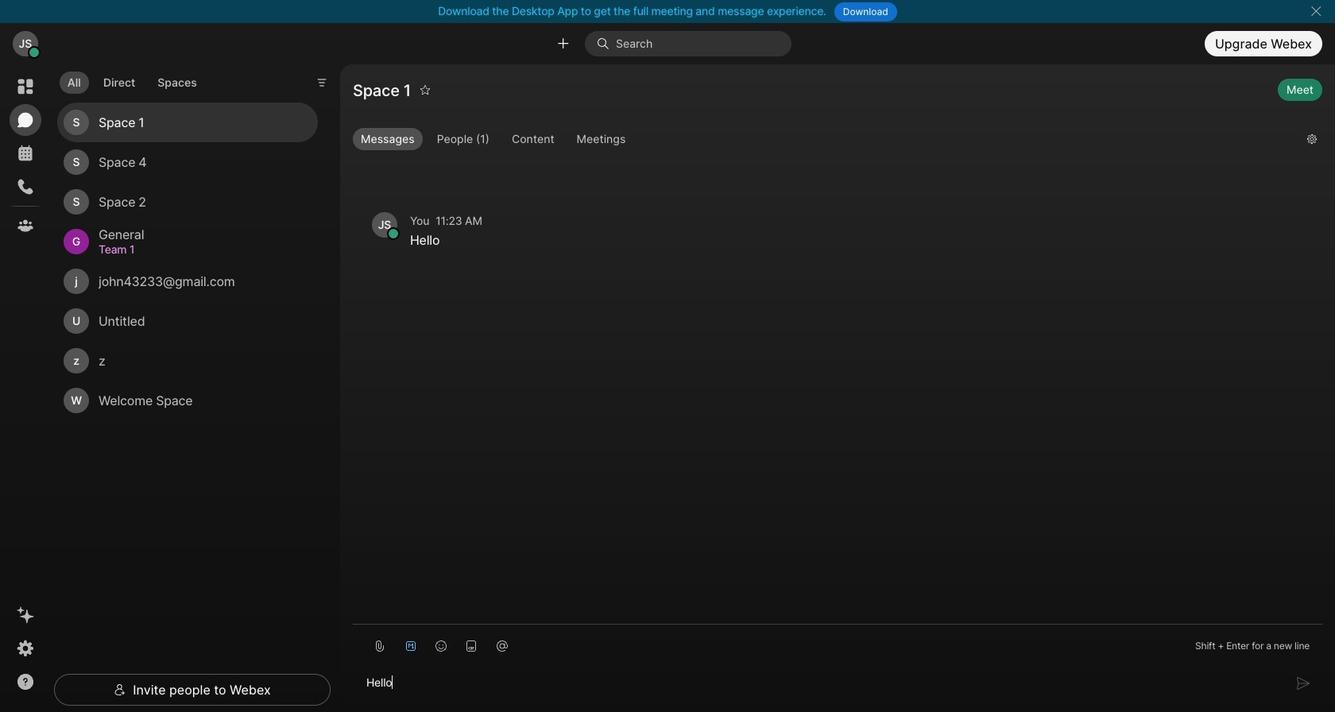 Task type: locate. For each thing, give the bounding box(es) containing it.
welcome space list item
[[57, 381, 318, 421]]

tab list
[[56, 62, 209, 99]]

message composer toolbar element
[[353, 625, 1323, 661]]

space 4 list item
[[57, 142, 318, 182]]

navigation
[[0, 64, 51, 712]]

webex tab list
[[10, 71, 41, 242]]

group
[[353, 128, 1295, 153]]

space 1 list item
[[57, 103, 318, 142]]

john43233@gmail.com list item
[[57, 262, 318, 301]]



Task type: vqa. For each thing, say whether or not it's contained in the screenshot.
tab list
yes



Task type: describe. For each thing, give the bounding box(es) containing it.
untitled list item
[[57, 301, 318, 341]]

cancel_16 image
[[1310, 5, 1323, 17]]

z list item
[[57, 341, 318, 381]]

space 2 list item
[[57, 182, 318, 222]]

general list item
[[57, 222, 318, 262]]

team 1 element
[[99, 241, 299, 259]]



